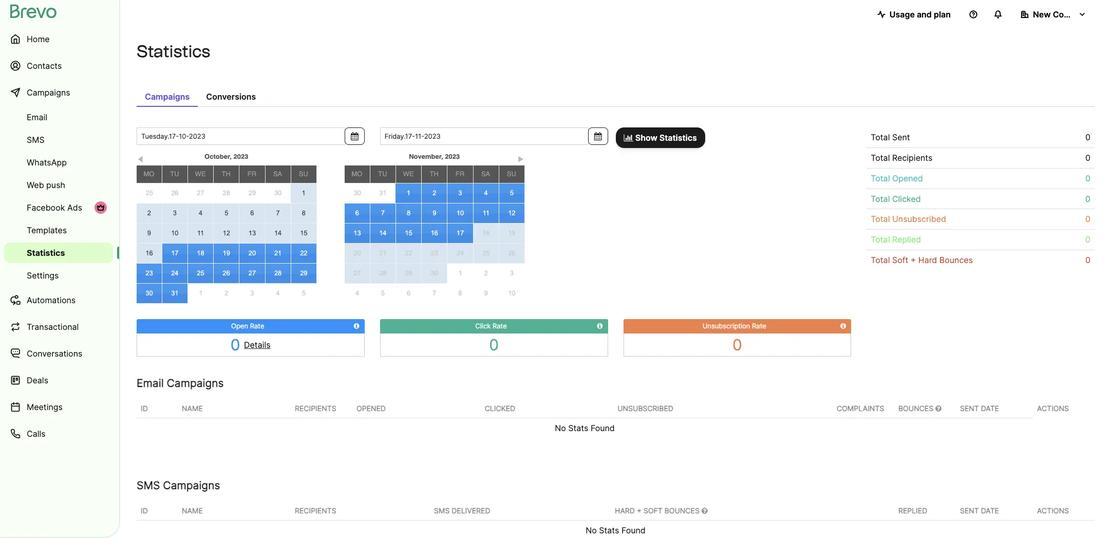Task type: describe. For each thing, give the bounding box(es) containing it.
1 vertical spatial opened
[[357, 404, 386, 413]]

october, 2023
[[205, 153, 248, 160]]

calls
[[27, 429, 46, 439]]

1 14 link from the left
[[266, 224, 291, 243]]

total opened
[[871, 173, 924, 183]]

1 vertical spatial 10
[[171, 229, 179, 237]]

1 horizontal spatial 26 link
[[214, 264, 239, 283]]

november,
[[409, 153, 443, 160]]

29 for 29 "link" to the right
[[405, 269, 413, 277]]

settings link
[[4, 265, 113, 286]]

total unsubscribed
[[871, 214, 947, 224]]

25 for bottommost the 25 link
[[197, 269, 204, 277]]

1 horizontal spatial unsubscribed
[[893, 214, 947, 224]]

2023 for october,
[[234, 153, 248, 160]]

statistics inside 'link'
[[27, 248, 65, 258]]

0 for total opened
[[1086, 173, 1091, 183]]

2 14 link from the left
[[371, 224, 396, 243]]

1 horizontal spatial 31
[[379, 189, 387, 197]]

deals link
[[4, 368, 113, 393]]

2023 for november,
[[445, 153, 460, 160]]

1 14 from the left
[[274, 229, 282, 237]]

1 vertical spatial 24 link
[[162, 264, 188, 283]]

no for sms campaigns
[[586, 525, 597, 535]]

web push link
[[4, 175, 113, 195]]

2 horizontal spatial 6 link
[[396, 284, 422, 303]]

0 vertical spatial 11
[[483, 209, 490, 217]]

show statistics
[[634, 133, 697, 143]]

23 for the bottom 23 link
[[146, 269, 153, 277]]

contacts link
[[4, 53, 113, 78]]

complaints
[[837, 404, 885, 413]]

1 horizontal spatial 16 link
[[422, 224, 447, 243]]

1 13 link from the left
[[240, 224, 265, 243]]

hard  + soft bounces
[[615, 506, 702, 515]]

facebook ads
[[27, 203, 82, 213]]

0 horizontal spatial 6 link
[[240, 203, 265, 223]]

1 vertical spatial 17
[[171, 249, 179, 257]]

email for email
[[27, 112, 47, 122]]

mo for 30
[[352, 170, 363, 178]]

▶ link
[[517, 154, 525, 163]]

email for email campaigns
[[137, 377, 164, 389]]

2 22 link from the left
[[396, 244, 422, 263]]

no stats found for email campaigns
[[555, 423, 615, 433]]

total recipients
[[871, 153, 933, 163]]

rate for unsubscription rate
[[753, 322, 767, 330]]

▶
[[518, 156, 524, 163]]

sent
[[893, 132, 911, 142]]

1 horizontal spatial 8
[[407, 209, 411, 217]]

total soft + hard bounces
[[871, 255, 974, 265]]

unsubscription rate
[[703, 322, 767, 330]]

open rate
[[231, 322, 265, 330]]

sms campaigns
[[137, 479, 220, 492]]

id for email campaigns
[[141, 404, 148, 413]]

1 horizontal spatial 12
[[508, 209, 516, 217]]

1 vertical spatial replied
[[899, 506, 928, 515]]

16 for the rightmost 16 link
[[431, 229, 438, 237]]

0 horizontal spatial 18 link
[[188, 244, 213, 263]]

calendar image
[[595, 132, 602, 140]]

1 vertical spatial 31
[[171, 289, 179, 297]]

calls link
[[4, 422, 113, 446]]

conversations link
[[4, 341, 113, 366]]

templates
[[27, 225, 67, 235]]

su for 1
[[299, 170, 308, 178]]

new
[[1034, 9, 1052, 20]]

0 vertical spatial 11 link
[[474, 204, 499, 223]]

0 horizontal spatial 27 link
[[188, 184, 214, 203]]

1 date from the top
[[982, 404, 1000, 413]]

found for email campaigns
[[591, 423, 615, 433]]

id for sms campaigns
[[141, 506, 148, 515]]

1 horizontal spatial 29 link
[[291, 264, 317, 283]]

transactional link
[[4, 315, 113, 339]]

total for total replied
[[871, 235, 891, 245]]

ads
[[67, 203, 82, 213]]

0 horizontal spatial hard
[[615, 506, 635, 515]]

6 for 6 link to the middle
[[356, 209, 359, 217]]

th for 2
[[430, 170, 439, 178]]

1 horizontal spatial 9 link
[[422, 204, 447, 223]]

1 actions from the top
[[1038, 404, 1070, 413]]

1 horizontal spatial 18 link
[[474, 224, 499, 243]]

1 horizontal spatial hard
[[919, 255, 938, 265]]

1 horizontal spatial 27
[[249, 269, 256, 277]]

0 vertical spatial soft
[[893, 255, 909, 265]]

sms link
[[4, 130, 113, 150]]

0 horizontal spatial 8
[[302, 209, 306, 217]]

2 horizontal spatial 7 link
[[422, 284, 448, 303]]

total clicked
[[871, 194, 922, 204]]

1 21 link from the left
[[266, 244, 291, 263]]

home link
[[4, 27, 113, 51]]

details
[[244, 340, 271, 350]]

1 22 from the left
[[300, 249, 308, 257]]

1 horizontal spatial 7 link
[[371, 203, 396, 223]]

0 vertical spatial replied
[[893, 235, 922, 245]]

0 horizontal spatial 19 link
[[214, 244, 239, 263]]

0 vertical spatial +
[[911, 255, 917, 265]]

contacts
[[27, 61, 62, 71]]

From text field
[[137, 127, 345, 145]]

usage and plan button
[[870, 4, 960, 25]]

we for october, 2023
[[195, 170, 206, 178]]

0 vertical spatial 24 link
[[448, 244, 473, 263]]

◀
[[137, 156, 144, 163]]

0 horizontal spatial 31 link
[[162, 284, 188, 303]]

conversions link
[[198, 86, 264, 107]]

2 20 link from the left
[[345, 244, 370, 263]]

1 horizontal spatial 28 link
[[266, 264, 291, 283]]

info circle image for open rate
[[354, 323, 360, 330]]

15 for 1st 15 link
[[300, 229, 308, 237]]

statistics link
[[4, 243, 113, 263]]

1 20 link from the left
[[240, 244, 265, 263]]

6 for left 6 link
[[251, 209, 254, 217]]

1 vertical spatial 26 link
[[500, 244, 525, 263]]

sa for 30
[[273, 170, 282, 178]]

email campaigns
[[137, 377, 224, 389]]

2 sent date from the top
[[961, 506, 1000, 515]]

2 horizontal spatial 26
[[508, 249, 516, 257]]

1 horizontal spatial 17 link
[[448, 224, 473, 243]]

2 vertical spatial 26
[[223, 269, 230, 277]]

new company button
[[1013, 4, 1095, 25]]

2 actions from the top
[[1038, 506, 1070, 515]]

0 horizontal spatial +
[[637, 506, 642, 515]]

total replied
[[871, 235, 922, 245]]

tu for 31
[[378, 170, 387, 178]]

28 for the 28 'link' to the left
[[223, 189, 230, 197]]

0 horizontal spatial 7
[[276, 209, 280, 217]]

su for 5
[[507, 170, 517, 178]]

1 vertical spatial 17 link
[[162, 244, 188, 263]]

◀ link
[[137, 154, 144, 163]]

0 horizontal spatial soft
[[644, 506, 663, 515]]

2 horizontal spatial 8
[[459, 289, 462, 297]]

conversations
[[27, 349, 82, 359]]

0 vertical spatial statistics
[[137, 42, 210, 61]]

november, 2023 ▶
[[409, 153, 524, 163]]

2 horizontal spatial 7
[[433, 289, 437, 297]]

1 horizontal spatial 23 link
[[422, 244, 447, 263]]

1 sent date from the top
[[961, 404, 1000, 413]]

0 horizontal spatial 28 link
[[214, 184, 239, 203]]

calendar image
[[351, 132, 359, 140]]

0 horizontal spatial campaigns link
[[4, 80, 113, 105]]

2 horizontal spatial 27 link
[[345, 264, 370, 283]]

open
[[231, 322, 248, 330]]

0 vertical spatial opened
[[893, 173, 924, 183]]

0 vertical spatial 10 link
[[448, 204, 473, 223]]

0 vertical spatial clicked
[[893, 194, 922, 204]]

october,
[[205, 153, 232, 160]]

1 horizontal spatial campaigns link
[[137, 86, 198, 107]]

1 horizontal spatial 8 link
[[396, 204, 422, 223]]

2 date from the top
[[982, 506, 1000, 515]]

18 for left "18" link
[[197, 249, 204, 257]]

1 horizontal spatial 19 link
[[500, 224, 525, 243]]

sms for sms
[[27, 135, 45, 145]]

2 vertical spatial 9 link
[[473, 284, 499, 303]]

2 14 from the left
[[379, 229, 387, 237]]

1 horizontal spatial 27 link
[[240, 264, 265, 283]]

recipients for sms campaigns
[[295, 506, 337, 515]]

push
[[46, 180, 65, 190]]

and
[[918, 9, 932, 20]]

web
[[27, 180, 44, 190]]

9 for middle 9 link
[[433, 209, 437, 217]]

left___rvooi image
[[97, 204, 105, 212]]

automations
[[27, 295, 76, 305]]

15 for second 15 link from the left
[[405, 229, 413, 237]]

21 for second 21 link from the right
[[274, 249, 282, 257]]

2 horizontal spatial 28 link
[[371, 264, 396, 283]]

transactional
[[27, 322, 79, 332]]

0 vertical spatial 31 link
[[370, 184, 396, 203]]

18 for the right "18" link
[[483, 229, 490, 237]]

1 vertical spatial 11 link
[[188, 224, 213, 243]]

0 horizontal spatial 26
[[171, 189, 179, 197]]

th for 28
[[222, 170, 231, 178]]

sa for 4
[[482, 170, 491, 178]]

total for total clicked
[[871, 194, 891, 204]]

9 for the bottommost 9 link
[[484, 289, 488, 297]]

show
[[636, 133, 658, 143]]

facebook ads link
[[4, 197, 113, 218]]

total for total soft + hard bounces
[[871, 255, 891, 265]]

1 vertical spatial unsubscribed
[[618, 404, 674, 413]]

2 vertical spatial 25 link
[[188, 264, 213, 283]]

sms delivered
[[434, 506, 491, 515]]

meetings link
[[4, 395, 113, 419]]

meetings
[[27, 402, 63, 412]]

1 horizontal spatial 12 link
[[500, 204, 525, 223]]

16 for bottom 16 link
[[146, 249, 153, 257]]

2 horizontal spatial 25 link
[[474, 244, 499, 263]]

1 vertical spatial 9 link
[[137, 224, 162, 243]]

2 22 from the left
[[405, 249, 413, 257]]

29 for the middle 29 "link"
[[300, 269, 308, 277]]

2 15 link from the left
[[396, 224, 422, 243]]

bounces
[[665, 506, 700, 515]]

email link
[[4, 107, 113, 127]]

1 vertical spatial 16 link
[[137, 244, 162, 263]]

0 horizontal spatial 10 link
[[162, 224, 188, 243]]

1 horizontal spatial 7
[[381, 209, 385, 217]]

click
[[476, 322, 491, 330]]

2 sent from the top
[[961, 506, 980, 515]]

2 horizontal spatial 8 link
[[448, 284, 473, 303]]

0 horizontal spatial 11
[[197, 229, 204, 237]]

0 vertical spatial 10
[[457, 209, 464, 217]]

0 details
[[231, 335, 271, 354]]



Task type: vqa. For each thing, say whether or not it's contained in the screenshot.
Recipients for Email Campaigns
yes



Task type: locate. For each thing, give the bounding box(es) containing it.
1 horizontal spatial bounces
[[940, 255, 974, 265]]

show statistics button
[[616, 127, 706, 148]]

info circle image
[[354, 323, 360, 330], [598, 323, 603, 330], [841, 323, 847, 330]]

name for sms campaigns
[[182, 506, 203, 515]]

total for total unsubscribed
[[871, 214, 891, 224]]

2023
[[234, 153, 248, 160], [445, 153, 460, 160]]

2 horizontal spatial 6
[[407, 289, 411, 297]]

fr for october, 2023
[[248, 170, 257, 178]]

total down 'total clicked'
[[871, 214, 891, 224]]

1 info circle image from the left
[[354, 323, 360, 330]]

recipients for email campaigns
[[295, 404, 337, 413]]

0 horizontal spatial info circle image
[[354, 323, 360, 330]]

total down total sent
[[871, 153, 891, 163]]

0 vertical spatial 25 link
[[137, 184, 162, 203]]

23 for rightmost 23 link
[[431, 249, 438, 257]]

fr
[[248, 170, 257, 178], [456, 170, 465, 178]]

sms for sms campaigns
[[137, 479, 160, 492]]

2 horizontal spatial 29 link
[[396, 264, 422, 283]]

26
[[171, 189, 179, 197], [508, 249, 516, 257], [223, 269, 230, 277]]

0 for total recipients
[[1086, 153, 1091, 163]]

0 horizontal spatial mo
[[144, 170, 154, 178]]

+ down total replied
[[911, 255, 917, 265]]

name down sms campaigns
[[182, 506, 203, 515]]

2 mo from the left
[[352, 170, 363, 178]]

1 vertical spatial date
[[982, 506, 1000, 515]]

0 horizontal spatial 12
[[223, 229, 230, 237]]

0 horizontal spatial 28
[[223, 189, 230, 197]]

1 vertical spatial +
[[637, 506, 642, 515]]

0 for total replied
[[1086, 235, 1091, 245]]

0 horizontal spatial 16 link
[[137, 244, 162, 263]]

0 horizontal spatial 15
[[300, 229, 308, 237]]

1 th from the left
[[222, 170, 231, 178]]

25 for the 25 link to the right
[[483, 249, 490, 257]]

2 total from the top
[[871, 153, 891, 163]]

whatsapp
[[27, 157, 67, 168]]

0 horizontal spatial sa
[[273, 170, 282, 178]]

26 link
[[162, 184, 188, 203], [500, 244, 525, 263], [214, 264, 239, 283]]

total for total recipients
[[871, 153, 891, 163]]

found for sms campaigns
[[622, 525, 646, 535]]

th down october, 2023 link
[[222, 170, 231, 178]]

28 link
[[214, 184, 239, 203], [266, 264, 291, 283], [371, 264, 396, 283]]

date
[[982, 404, 1000, 413], [982, 506, 1000, 515]]

th down november, 2023 'link' at left top
[[430, 170, 439, 178]]

23
[[431, 249, 438, 257], [146, 269, 153, 277]]

1 name from the top
[[182, 404, 203, 413]]

1 vertical spatial no
[[586, 525, 597, 535]]

2 link
[[422, 184, 447, 203], [137, 203, 162, 223], [473, 264, 499, 283], [214, 284, 239, 303]]

soft
[[893, 255, 909, 265], [644, 506, 663, 515]]

24 for bottommost 24 "link"
[[171, 269, 179, 277]]

1 horizontal spatial tu
[[378, 170, 387, 178]]

0 vertical spatial email
[[27, 112, 47, 122]]

web push
[[27, 180, 65, 190]]

19
[[508, 229, 516, 237], [223, 249, 230, 257]]

1 horizontal spatial soft
[[893, 255, 909, 265]]

2 horizontal spatial 27
[[354, 269, 361, 277]]

2 fr from the left
[[456, 170, 465, 178]]

templates link
[[4, 220, 113, 241]]

name down email campaigns
[[182, 404, 203, 413]]

17 link
[[448, 224, 473, 243], [162, 244, 188, 263]]

total for total opened
[[871, 173, 891, 183]]

name
[[182, 404, 203, 413], [182, 506, 203, 515]]

total left 'sent'
[[871, 132, 891, 142]]

2 vertical spatial 10
[[508, 289, 516, 297]]

10 link
[[448, 204, 473, 223], [162, 224, 188, 243], [499, 284, 525, 303]]

14 link
[[266, 224, 291, 243], [371, 224, 396, 243]]

2 2023 from the left
[[445, 153, 460, 160]]

1 fr from the left
[[248, 170, 257, 178]]

november, 2023 link
[[370, 151, 499, 163]]

0 for total unsubscribed
[[1086, 214, 1091, 224]]

deals
[[27, 375, 48, 386]]

1 tu from the left
[[170, 170, 179, 178]]

2
[[433, 189, 437, 197], [147, 209, 151, 217], [484, 269, 488, 277], [225, 290, 228, 297]]

fr down october, 2023 link
[[248, 170, 257, 178]]

2 th from the left
[[430, 170, 439, 178]]

1 15 link from the left
[[291, 224, 317, 243]]

rate right open
[[250, 322, 265, 330]]

14
[[274, 229, 282, 237], [379, 229, 387, 237]]

20 link
[[240, 244, 265, 263], [345, 244, 370, 263]]

18 link
[[474, 224, 499, 243], [188, 244, 213, 263]]

no
[[555, 423, 566, 433], [586, 525, 597, 535]]

home
[[27, 34, 50, 44]]

0 horizontal spatial 6
[[251, 209, 254, 217]]

20 for first 20 link from right
[[354, 249, 361, 257]]

+ left bounces
[[637, 506, 642, 515]]

0 horizontal spatial statistics
[[27, 248, 65, 258]]

0 horizontal spatial found
[[591, 423, 615, 433]]

1 horizontal spatial clicked
[[893, 194, 922, 204]]

bar chart image
[[624, 134, 634, 142]]

0 vertical spatial 17 link
[[448, 224, 473, 243]]

0 horizontal spatial tu
[[170, 170, 179, 178]]

1 horizontal spatial rate
[[493, 322, 507, 330]]

october, 2023 link
[[162, 151, 291, 163]]

tu
[[170, 170, 179, 178], [378, 170, 387, 178]]

2 info circle image from the left
[[598, 323, 603, 330]]

1 horizontal spatial 29
[[300, 269, 308, 277]]

1 vertical spatial id
[[141, 506, 148, 515]]

To text field
[[380, 127, 589, 145]]

20 for first 20 link
[[249, 249, 256, 257]]

fr for november, 2023
[[456, 170, 465, 178]]

24
[[457, 249, 464, 257], [171, 269, 179, 277]]

1 horizontal spatial 9
[[433, 209, 437, 217]]

1 horizontal spatial sms
[[137, 479, 160, 492]]

2 13 link from the left
[[345, 224, 370, 243]]

campaigns
[[27, 87, 70, 98], [145, 92, 190, 102], [167, 377, 224, 389], [163, 479, 220, 492]]

6 total from the top
[[871, 235, 891, 245]]

0 horizontal spatial 12 link
[[214, 224, 239, 243]]

1 sa from the left
[[273, 170, 282, 178]]

0 horizontal spatial 23 link
[[137, 264, 162, 283]]

28 for right the 28 'link'
[[379, 269, 387, 277]]

1 vertical spatial soft
[[644, 506, 663, 515]]

id down email campaigns
[[141, 404, 148, 413]]

1 horizontal spatial 11
[[483, 209, 490, 217]]

total down total unsubscribed
[[871, 235, 891, 245]]

soft down total replied
[[893, 255, 909, 265]]

10
[[457, 209, 464, 217], [171, 229, 179, 237], [508, 289, 516, 297]]

0 horizontal spatial email
[[27, 112, 47, 122]]

6 link
[[240, 203, 265, 223], [345, 203, 370, 223], [396, 284, 422, 303]]

8
[[302, 209, 306, 217], [407, 209, 411, 217], [459, 289, 462, 297]]

0 vertical spatial found
[[591, 423, 615, 433]]

soft left bounces
[[644, 506, 663, 515]]

1 15 from the left
[[300, 229, 308, 237]]

2 id from the top
[[141, 506, 148, 515]]

0 horizontal spatial 8 link
[[291, 204, 317, 223]]

stats
[[569, 423, 589, 433], [600, 525, 620, 535]]

24 for the top 24 "link"
[[457, 249, 464, 257]]

0 for total sent
[[1086, 132, 1091, 142]]

30
[[274, 189, 282, 197], [354, 189, 361, 197], [431, 269, 438, 277], [146, 289, 153, 297]]

no for email campaigns
[[555, 423, 566, 433]]

15
[[300, 229, 308, 237], [405, 229, 413, 237]]

0 horizontal spatial 22
[[300, 249, 308, 257]]

1 vertical spatial 23 link
[[137, 264, 162, 283]]

12 link
[[500, 204, 525, 223], [214, 224, 239, 243]]

0 horizontal spatial 27
[[197, 189, 204, 197]]

2 15 from the left
[[405, 229, 413, 237]]

3 info circle image from the left
[[841, 323, 847, 330]]

0 horizontal spatial 9 link
[[137, 224, 162, 243]]

25 link
[[137, 184, 162, 203], [474, 244, 499, 263], [188, 264, 213, 283]]

1 horizontal spatial 6 link
[[345, 203, 370, 223]]

total
[[871, 132, 891, 142], [871, 153, 891, 163], [871, 173, 891, 183], [871, 194, 891, 204], [871, 214, 891, 224], [871, 235, 891, 245], [871, 255, 891, 265]]

1 horizontal spatial 20
[[354, 249, 361, 257]]

id down sms campaigns
[[141, 506, 148, 515]]

sent
[[961, 404, 980, 413], [961, 506, 980, 515]]

8 link
[[291, 204, 317, 223], [396, 204, 422, 223], [448, 284, 473, 303]]

1 horizontal spatial info circle image
[[598, 323, 603, 330]]

4 link
[[474, 184, 499, 203], [188, 203, 213, 223], [345, 284, 370, 303], [265, 284, 291, 303]]

15 link
[[291, 224, 317, 243], [396, 224, 422, 243]]

1 horizontal spatial 17
[[457, 229, 464, 237]]

1 horizontal spatial 14
[[379, 229, 387, 237]]

statistics inside button
[[660, 133, 697, 143]]

3 rate from the left
[[753, 322, 767, 330]]

sms for sms delivered
[[434, 506, 450, 515]]

1
[[302, 189, 306, 197], [407, 189, 411, 197], [459, 269, 463, 277], [199, 290, 203, 297]]

2 we from the left
[[403, 170, 414, 178]]

0 vertical spatial recipients
[[893, 153, 933, 163]]

total sent
[[871, 132, 911, 142]]

19 for right 19 link
[[508, 229, 516, 237]]

1 vertical spatial 18
[[197, 249, 204, 257]]

1 horizontal spatial 21 link
[[371, 244, 396, 263]]

stats for sms campaigns
[[600, 525, 620, 535]]

1 total from the top
[[871, 132, 891, 142]]

2 20 from the left
[[354, 249, 361, 257]]

rate for open rate
[[250, 322, 265, 330]]

1 horizontal spatial opened
[[893, 173, 924, 183]]

21 link
[[266, 244, 291, 263], [371, 244, 396, 263]]

2023 right november,
[[445, 153, 460, 160]]

0 vertical spatial no stats found
[[555, 423, 615, 433]]

delivered
[[452, 506, 491, 515]]

1 horizontal spatial 20 link
[[345, 244, 370, 263]]

we down october,
[[195, 170, 206, 178]]

info circle image for click rate
[[598, 323, 603, 330]]

1 horizontal spatial 22
[[405, 249, 413, 257]]

sms
[[27, 135, 45, 145], [137, 479, 160, 492], [434, 506, 450, 515]]

12
[[508, 209, 516, 217], [223, 229, 230, 237]]

1 horizontal spatial 23
[[431, 249, 438, 257]]

1 vertical spatial 25
[[483, 249, 490, 257]]

27 link
[[188, 184, 214, 203], [240, 264, 265, 283], [345, 264, 370, 283]]

2 su from the left
[[507, 170, 517, 178]]

1 vertical spatial bounces
[[899, 404, 936, 413]]

1 13 from the left
[[249, 229, 256, 237]]

stats for email campaigns
[[569, 423, 589, 433]]

mo
[[144, 170, 154, 178], [352, 170, 363, 178]]

rate for click rate
[[493, 322, 507, 330]]

2 name from the top
[[182, 506, 203, 515]]

unsubscription
[[703, 322, 751, 330]]

21 for second 21 link from the left
[[379, 249, 387, 257]]

recipients
[[893, 153, 933, 163], [295, 404, 337, 413], [295, 506, 337, 515]]

25 for left the 25 link
[[146, 189, 153, 197]]

1 mo from the left
[[144, 170, 154, 178]]

automations link
[[4, 288, 113, 313]]

sa
[[273, 170, 282, 178], [482, 170, 491, 178]]

2 horizontal spatial 26 link
[[500, 244, 525, 263]]

company
[[1054, 9, 1092, 20]]

2023 down from "text box"
[[234, 153, 248, 160]]

2 13 from the left
[[354, 229, 361, 237]]

1 22 link from the left
[[291, 244, 317, 263]]

0 horizontal spatial stats
[[569, 423, 589, 433]]

whatsapp link
[[4, 152, 113, 173]]

2 rate from the left
[[493, 322, 507, 330]]

4 total from the top
[[871, 194, 891, 204]]

1 horizontal spatial found
[[622, 525, 646, 535]]

2 horizontal spatial 25
[[483, 249, 490, 257]]

0 horizontal spatial 14 link
[[266, 224, 291, 243]]

we for november, 2023
[[403, 170, 414, 178]]

total up 'total clicked'
[[871, 173, 891, 183]]

2023 inside the november, 2023 ▶
[[445, 153, 460, 160]]

7 total from the top
[[871, 255, 891, 265]]

1 id from the top
[[141, 404, 148, 413]]

info circle image for unsubscription rate
[[841, 323, 847, 330]]

1 2023 from the left
[[234, 153, 248, 160]]

2 tu from the left
[[378, 170, 387, 178]]

replied
[[893, 235, 922, 245], [899, 506, 928, 515]]

1 we from the left
[[195, 170, 206, 178]]

1 rate from the left
[[250, 322, 265, 330]]

we down november,
[[403, 170, 414, 178]]

0 vertical spatial 19
[[508, 229, 516, 237]]

facebook
[[27, 203, 65, 213]]

0 horizontal spatial 25 link
[[137, 184, 162, 203]]

conversions
[[206, 92, 256, 102]]

1 su from the left
[[299, 170, 308, 178]]

0 horizontal spatial 20 link
[[240, 244, 265, 263]]

0 horizontal spatial 29 link
[[239, 184, 265, 203]]

0 vertical spatial 18
[[483, 229, 490, 237]]

1 vertical spatial clicked
[[485, 404, 516, 413]]

0 horizontal spatial 23
[[146, 269, 153, 277]]

total for total sent
[[871, 132, 891, 142]]

1 vertical spatial 16
[[146, 249, 153, 257]]

2 21 from the left
[[379, 249, 387, 257]]

1 link
[[291, 184, 317, 203], [396, 184, 422, 203], [448, 264, 473, 283], [188, 284, 214, 303]]

0 for total soft + hard bounces
[[1086, 255, 1091, 265]]

3
[[459, 189, 462, 197], [173, 209, 177, 217], [510, 269, 514, 277], [251, 290, 254, 297]]

no stats found for sms campaigns
[[586, 525, 646, 535]]

1 horizontal spatial su
[[507, 170, 517, 178]]

0 for total clicked
[[1086, 194, 1091, 204]]

unsubscribed
[[893, 214, 947, 224], [618, 404, 674, 413]]

24 link
[[448, 244, 473, 263], [162, 264, 188, 283]]

0 vertical spatial date
[[982, 404, 1000, 413]]

2 horizontal spatial rate
[[753, 322, 767, 330]]

1 20 from the left
[[249, 249, 256, 257]]

0 vertical spatial 26 link
[[162, 184, 188, 203]]

9
[[433, 209, 437, 217], [147, 229, 151, 237], [484, 289, 488, 297]]

1 21 from the left
[[274, 249, 282, 257]]

1 sent from the top
[[961, 404, 980, 413]]

rate right 'unsubscription'
[[753, 322, 767, 330]]

29 link
[[239, 184, 265, 203], [291, 264, 317, 283], [396, 264, 422, 283]]

21
[[274, 249, 282, 257], [379, 249, 387, 257]]

0 horizontal spatial 22 link
[[291, 244, 317, 263]]

31
[[379, 189, 387, 197], [171, 289, 179, 297]]

5 total from the top
[[871, 214, 891, 224]]

1 vertical spatial found
[[622, 525, 646, 535]]

mo down ◀
[[144, 170, 154, 178]]

9 for the middle 9 link
[[147, 229, 151, 237]]

1 horizontal spatial 24 link
[[448, 244, 473, 263]]

usage and plan
[[890, 9, 952, 20]]

mo for 25
[[144, 170, 154, 178]]

28 for the middle the 28 'link'
[[274, 269, 282, 277]]

actions
[[1038, 404, 1070, 413], [1038, 506, 1070, 515]]

fr down the november, 2023 ▶
[[456, 170, 465, 178]]

1 horizontal spatial 6
[[356, 209, 359, 217]]

new company
[[1034, 9, 1092, 20]]

name for email campaigns
[[182, 404, 203, 413]]

0 horizontal spatial 7 link
[[266, 203, 291, 223]]

tu for 26
[[170, 170, 179, 178]]

usage
[[890, 9, 915, 20]]

2 sa from the left
[[482, 170, 491, 178]]

29 for the left 29 "link"
[[249, 189, 256, 197]]

23 link
[[422, 244, 447, 263], [137, 264, 162, 283]]

2 21 link from the left
[[371, 244, 396, 263]]

total down total opened
[[871, 194, 891, 204]]

0 horizontal spatial 18
[[197, 249, 204, 257]]

6 for rightmost 6 link
[[407, 289, 411, 297]]

mo down calendar icon
[[352, 170, 363, 178]]

5
[[510, 189, 514, 197], [225, 209, 228, 217], [381, 289, 385, 297], [302, 290, 306, 297]]

3 total from the top
[[871, 173, 891, 183]]

29
[[249, 189, 256, 197], [300, 269, 308, 277], [405, 269, 413, 277]]

rate right click
[[493, 322, 507, 330]]

16 link
[[422, 224, 447, 243], [137, 244, 162, 263]]

click rate
[[476, 322, 507, 330]]

19 for leftmost 19 link
[[223, 249, 230, 257]]

settings
[[27, 270, 59, 281]]

total down total replied
[[871, 255, 891, 265]]

0 vertical spatial sms
[[27, 135, 45, 145]]

20
[[249, 249, 256, 257], [354, 249, 361, 257]]

id
[[141, 404, 148, 413], [141, 506, 148, 515]]

2 vertical spatial 10 link
[[499, 284, 525, 303]]

plan
[[934, 9, 952, 20]]

no stats found
[[555, 423, 615, 433], [586, 525, 646, 535]]



